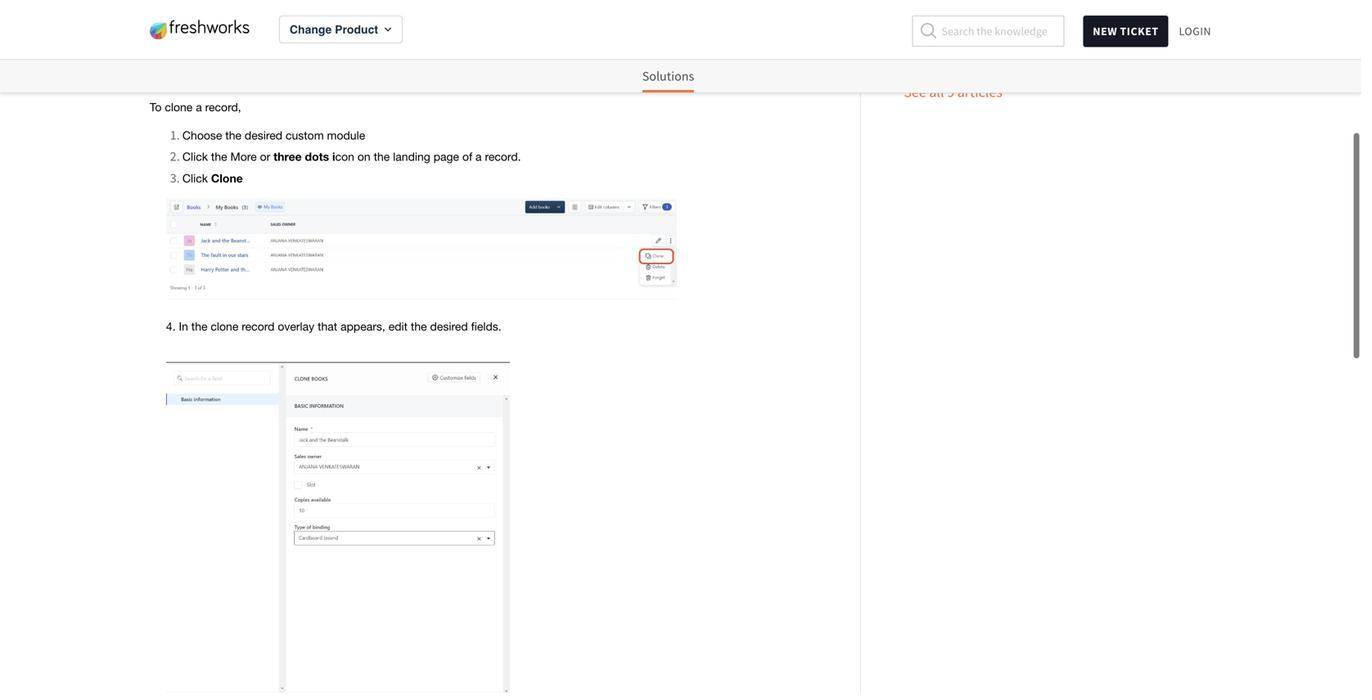 Task type: vqa. For each thing, say whether or not it's contained in the screenshot.
the rightmost that
yes



Task type: locate. For each thing, give the bounding box(es) containing it.
cloning a record opens an overlay with the record's data pre-filled in all the fields. to save time spent on manual data entry, you can edit some of the values in the fields and save the cloned record as a new record for custom modules that are created.
[[150, 35, 823, 70]]

can
[[804, 35, 823, 49]]

a left record. on the left of the page
[[476, 150, 482, 163]]

clone up the choose
[[165, 100, 193, 114]]

solutions link
[[643, 60, 695, 93]]

or
[[260, 150, 270, 163]]

how
[[1168, 24, 1193, 41]]

1 horizontal spatial for
[[1047, 56, 1062, 72]]

1 horizontal spatial to
[[570, 35, 581, 49]]

i
[[332, 150, 335, 163]]

are left default
[[937, 24, 954, 41]]

views
[[1019, 24, 1050, 41], [1289, 24, 1320, 41]]

custom
[[1069, 24, 1110, 41], [1246, 24, 1287, 41], [1065, 56, 1105, 72], [578, 57, 616, 70], [286, 129, 324, 142]]

1 vertical spatial overlay
[[278, 320, 315, 333]]

what are the default views on custom modules? how to create custom views using fi
[[906, 24, 1362, 41]]

filled
[[463, 35, 487, 49]]

that down manual
[[667, 57, 687, 70]]

new
[[501, 57, 522, 70]]

click down the choose
[[183, 150, 208, 163]]

1 vertical spatial edit
[[389, 320, 408, 333]]

1 views from the left
[[1019, 24, 1050, 41]]

to clone a record,
[[150, 100, 241, 114]]

choose the desired custom module click the more or three dots i con on the landing page of a record. click clone
[[183, 129, 524, 185]]

click
[[183, 150, 208, 163], [183, 172, 208, 185]]

the up more
[[225, 129, 242, 142]]

the left default
[[957, 24, 975, 41]]

see all 9 articles
[[904, 83, 1003, 101]]

new ticket link
[[1084, 16, 1169, 47]]

0 vertical spatial click
[[183, 150, 208, 163]]

of right page
[[463, 150, 473, 163]]

views left using
[[1289, 24, 1320, 41]]

0 vertical spatial modules?
[[1112, 24, 1166, 41]]

the
[[957, 24, 975, 41], [353, 35, 369, 49], [517, 35, 533, 49], [957, 56, 975, 72], [217, 57, 233, 70], [284, 57, 300, 70], [383, 57, 399, 70], [225, 129, 242, 142], [211, 150, 227, 163], [374, 150, 390, 163], [191, 320, 208, 333], [411, 320, 427, 333]]

desired
[[245, 129, 283, 142], [430, 320, 468, 333]]

all left 9
[[930, 83, 945, 101]]

1 click from the top
[[183, 150, 208, 163]]

0 vertical spatial that
[[667, 57, 687, 70]]

0 horizontal spatial data
[[416, 35, 439, 49]]

of right some
[[204, 57, 213, 70]]

values
[[236, 57, 269, 70]]

2 what from the top
[[906, 56, 934, 72]]

fields.
[[536, 35, 566, 49], [471, 320, 502, 333]]

created.
[[709, 57, 751, 70]]

for right actions
[[1047, 56, 1062, 72]]

login link
[[1179, 15, 1212, 47]]

0 horizontal spatial on
[[358, 150, 371, 163]]

to down "cloning"
[[150, 100, 162, 114]]

0 horizontal spatial clone
[[165, 100, 193, 114]]

all up new
[[502, 35, 513, 49]]

as
[[476, 57, 488, 70]]

a left record,
[[196, 100, 202, 114]]

overlay
[[288, 35, 325, 49], [278, 320, 315, 333]]

0 horizontal spatial edit
[[150, 57, 169, 70]]

edit inside cloning a record opens an overlay with the record's data pre-filled in all the fields. to save time spent on manual data entry, you can edit some of the values in the fields and save the cloned record as a new record for custom modules that are created.
[[150, 57, 169, 70]]

1 horizontal spatial edit
[[389, 320, 408, 333]]

articles
[[958, 83, 1003, 101]]

record.
[[485, 150, 521, 163]]

on right spent
[[669, 35, 682, 49]]

page
[[434, 150, 459, 163]]

record down pre-
[[440, 57, 473, 70]]

in right filled
[[490, 35, 499, 49]]

on up "what are the bulk actions for custom modules?" link
[[1052, 24, 1067, 41]]

edit down "cloning"
[[150, 57, 169, 70]]

what are the default views on custom modules? how to create custom views using fi link
[[906, 24, 1362, 41]]

opens
[[238, 35, 269, 49]]

in
[[490, 35, 499, 49], [272, 57, 281, 70]]

0 vertical spatial all
[[502, 35, 513, 49]]

that
[[667, 57, 687, 70], [318, 320, 338, 333]]

1 horizontal spatial data
[[725, 35, 748, 49]]

0 vertical spatial to
[[570, 35, 581, 49]]

overlay inside cloning a record opens an overlay with the record's data pre-filled in all the fields. to save time spent on manual data entry, you can edit some of the values in the fields and save the cloned record as a new record for custom modules that are created.
[[288, 35, 325, 49]]

1 what from the top
[[906, 24, 934, 41]]

0 horizontal spatial fields.
[[471, 320, 502, 333]]

record
[[202, 35, 234, 49], [440, 57, 473, 70], [525, 57, 558, 70], [242, 320, 275, 333]]

what for what are the default views on custom modules? how to create custom views using fi
[[906, 24, 934, 41]]

1 vertical spatial desired
[[430, 320, 468, 333]]

to inside cloning a record opens an overlay with the record's data pre-filled in all the fields. to save time spent on manual data entry, you can edit some of the values in the fields and save the cloned record as a new record for custom modules that are created.
[[570, 35, 581, 49]]

to
[[570, 35, 581, 49], [150, 100, 162, 114]]

click left clone
[[183, 172, 208, 185]]

2 views from the left
[[1289, 24, 1320, 41]]

1 vertical spatial in
[[272, 57, 281, 70]]

on right con
[[358, 150, 371, 163]]

1 vertical spatial of
[[463, 150, 473, 163]]

of inside 'choose the desired custom module click the more or three dots i con on the landing page of a record. click clone'
[[463, 150, 473, 163]]

for
[[1047, 56, 1062, 72], [561, 57, 575, 70]]

new ticket
[[1093, 24, 1159, 38]]

a
[[192, 35, 198, 49], [491, 57, 498, 70], [196, 100, 202, 114], [476, 150, 482, 163]]

the left values in the top left of the page
[[217, 57, 233, 70]]

in down an
[[272, 57, 281, 70]]

1 horizontal spatial that
[[667, 57, 687, 70]]

custom inside cloning a record opens an overlay with the record's data pre-filled in all the fields. to save time spent on manual data entry, you can edit some of the values in the fields and save the cloned record as a new record for custom modules that are created.
[[578, 57, 616, 70]]

are
[[937, 24, 954, 41], [937, 56, 954, 72], [690, 57, 706, 70]]

1 vertical spatial fields.
[[471, 320, 502, 333]]

0 horizontal spatial in
[[272, 57, 281, 70]]

record's
[[372, 35, 413, 49]]

1 vertical spatial save
[[356, 57, 380, 70]]

data
[[416, 35, 439, 49], [725, 35, 748, 49]]

clone
[[165, 100, 193, 114], [211, 320, 239, 333]]

overlay left appears,
[[278, 320, 315, 333]]

to
[[1196, 24, 1207, 41]]

0 vertical spatial edit
[[150, 57, 169, 70]]

all
[[502, 35, 513, 49], [930, 83, 945, 101]]

data up created.
[[725, 35, 748, 49]]

in
[[179, 320, 188, 333]]

0 vertical spatial of
[[204, 57, 213, 70]]

edit right appears,
[[389, 320, 408, 333]]

choose
[[183, 129, 222, 142]]

on
[[1052, 24, 1067, 41], [669, 35, 682, 49], [358, 150, 371, 163]]

actions
[[1004, 56, 1044, 72]]

create
[[1210, 24, 1244, 41]]

some
[[172, 57, 200, 70]]

0 vertical spatial desired
[[245, 129, 283, 142]]

0 horizontal spatial desired
[[245, 129, 283, 142]]

1 data from the left
[[416, 35, 439, 49]]

0 horizontal spatial for
[[561, 57, 575, 70]]

ticket
[[1121, 24, 1159, 38]]

1 vertical spatial modules?
[[1108, 56, 1161, 72]]

0 horizontal spatial of
[[204, 57, 213, 70]]

see all 9 articles link
[[881, 83, 1003, 101]]

1 vertical spatial click
[[183, 172, 208, 185]]

0 vertical spatial overlay
[[288, 35, 325, 49]]

what
[[906, 24, 934, 41], [906, 56, 934, 72]]

0 horizontal spatial save
[[356, 57, 380, 70]]

to left time
[[570, 35, 581, 49]]

an
[[273, 35, 285, 49]]

are down manual
[[690, 57, 706, 70]]

1 horizontal spatial desired
[[430, 320, 468, 333]]

overlay for record
[[278, 320, 315, 333]]

edit
[[150, 57, 169, 70], [389, 320, 408, 333]]

modules?
[[1112, 24, 1166, 41], [1108, 56, 1161, 72]]

0 horizontal spatial to
[[150, 100, 162, 114]]

clone right in on the top left
[[211, 320, 239, 333]]

0 horizontal spatial all
[[502, 35, 513, 49]]

new
[[1093, 24, 1118, 38]]

save left time
[[585, 35, 608, 49]]

save
[[585, 35, 608, 49], [356, 57, 380, 70]]

1 horizontal spatial of
[[463, 150, 473, 163]]

1 horizontal spatial save
[[585, 35, 608, 49]]

1 vertical spatial what
[[906, 56, 934, 72]]

on inside 'choose the desired custom module click the more or three dots i con on the landing page of a record. click clone'
[[358, 150, 371, 163]]

spent
[[637, 35, 666, 49]]

1 horizontal spatial clone
[[211, 320, 239, 333]]

views up what are the bulk actions for custom modules?
[[1019, 24, 1050, 41]]

0 vertical spatial what
[[906, 24, 934, 41]]

0 vertical spatial fields.
[[536, 35, 566, 49]]

record left opens
[[202, 35, 234, 49]]

are for bulk
[[937, 56, 954, 72]]

1 horizontal spatial on
[[669, 35, 682, 49]]

1 horizontal spatial fields.
[[536, 35, 566, 49]]

1 horizontal spatial all
[[930, 83, 945, 101]]

for right new
[[561, 57, 575, 70]]

0 horizontal spatial views
[[1019, 24, 1050, 41]]

data up cloned
[[416, 35, 439, 49]]

modules
[[620, 57, 664, 70]]

of
[[204, 57, 213, 70], [463, 150, 473, 163]]

1 horizontal spatial in
[[490, 35, 499, 49]]

are up see all 9 articles link
[[937, 56, 954, 72]]

using
[[1323, 24, 1352, 41]]

1 horizontal spatial views
[[1289, 24, 1320, 41]]

that left appears,
[[318, 320, 338, 333]]

0 horizontal spatial that
[[318, 320, 338, 333]]

overlay for an
[[288, 35, 325, 49]]

save right and
[[356, 57, 380, 70]]

entry,
[[751, 35, 779, 49]]

overlay up fields
[[288, 35, 325, 49]]



Task type: describe. For each thing, give the bounding box(es) containing it.
the right in on the top left
[[191, 320, 208, 333]]

landing
[[393, 150, 431, 163]]

0 vertical spatial clone
[[165, 100, 193, 114]]

dots
[[305, 150, 329, 163]]

bulk
[[978, 56, 1002, 72]]

solutions
[[643, 68, 695, 84]]

time
[[612, 35, 634, 49]]

the up new
[[517, 35, 533, 49]]

what are the bulk actions for custom modules?
[[906, 56, 1161, 72]]

modules? for on
[[1112, 24, 1166, 41]]

clone
[[211, 172, 243, 185]]

default
[[978, 24, 1016, 41]]

4. in the clone record overlay that appears, edit the desired fields.
[[166, 320, 505, 333]]

9
[[948, 83, 955, 101]]

a right as
[[491, 57, 498, 70]]

fi
[[1355, 24, 1362, 41]]

the left bulk in the right top of the page
[[957, 56, 975, 72]]

1 vertical spatial that
[[318, 320, 338, 333]]

2 data from the left
[[725, 35, 748, 49]]

modules? for for
[[1108, 56, 1161, 72]]

Search the knowledge base text field
[[913, 16, 1065, 47]]

2 horizontal spatial on
[[1052, 24, 1067, 41]]

see
[[904, 83, 927, 101]]

the right with at the left top
[[353, 35, 369, 49]]

pre-
[[442, 35, 463, 49]]

cloned
[[402, 57, 437, 70]]

and
[[334, 57, 353, 70]]

fields
[[303, 57, 330, 70]]

what are the bulk actions for custom modules? link
[[906, 56, 1161, 72]]

a up some
[[192, 35, 198, 49]]

module
[[327, 129, 365, 142]]

three
[[274, 150, 302, 163]]

a inside 'choose the desired custom module click the more or three dots i con on the landing page of a record. click clone'
[[476, 150, 482, 163]]

you
[[783, 35, 801, 49]]

the left fields
[[284, 57, 300, 70]]

all inside cloning a record opens an overlay with the record's data pre-filled in all the fields. to save time spent on manual data entry, you can edit some of the values in the fields and save the cloned record as a new record for custom modules that are created.
[[502, 35, 513, 49]]

con
[[335, 150, 355, 163]]

change
[[290, 23, 332, 36]]

record right in on the top left
[[242, 320, 275, 333]]

the down the 'record's'
[[383, 57, 399, 70]]

login
[[1179, 24, 1212, 38]]

are for default
[[937, 24, 954, 41]]

the left landing
[[374, 150, 390, 163]]

desired inside 'choose the desired custom module click the more or three dots i con on the landing page of a record. click clone'
[[245, 129, 283, 142]]

2 click from the top
[[183, 172, 208, 185]]

fields. inside cloning a record opens an overlay with the record's data pre-filled in all the fields. to save time spent on manual data entry, you can edit some of the values in the fields and save the cloned record as a new record for custom modules that are created.
[[536, 35, 566, 49]]

record,
[[205, 100, 241, 114]]

more
[[231, 150, 257, 163]]

change product
[[290, 23, 378, 36]]

what for what are the bulk actions for custom modules?
[[906, 56, 934, 72]]

product
[[335, 23, 378, 36]]

1 vertical spatial to
[[150, 100, 162, 114]]

search image
[[921, 23, 937, 39]]

1 vertical spatial all
[[930, 83, 945, 101]]

that inside cloning a record opens an overlay with the record's data pre-filled in all the fields. to save time spent on manual data entry, you can edit some of the values in the fields and save the cloned record as a new record for custom modules that are created.
[[667, 57, 687, 70]]

cloning
[[150, 35, 189, 49]]

0 vertical spatial save
[[585, 35, 608, 49]]

custom inside 'choose the desired custom module click the more or three dots i con on the landing page of a record. click clone'
[[286, 129, 324, 142]]

4.
[[166, 320, 176, 333]]

manual
[[685, 35, 722, 49]]

record right new
[[525, 57, 558, 70]]

appears,
[[341, 320, 386, 333]]

the right appears,
[[411, 320, 427, 333]]

on inside cloning a record opens an overlay with the record's data pre-filled in all the fields. to save time spent on manual data entry, you can edit some of the values in the fields and save the cloned record as a new record for custom modules that are created.
[[669, 35, 682, 49]]

0 vertical spatial in
[[490, 35, 499, 49]]

with
[[328, 35, 349, 49]]

the up clone
[[211, 150, 227, 163]]

for inside cloning a record opens an overlay with the record's data pre-filled in all the fields. to save time spent on manual data entry, you can edit some of the values in the fields and save the cloned record as a new record for custom modules that are created.
[[561, 57, 575, 70]]

1 vertical spatial clone
[[211, 320, 239, 333]]

of inside cloning a record opens an overlay with the record's data pre-filled in all the fields. to save time spent on manual data entry, you can edit some of the values in the fields and save the cloned record as a new record for custom modules that are created.
[[204, 57, 213, 70]]

are inside cloning a record opens an overlay with the record's data pre-filled in all the fields. to save time spent on manual data entry, you can edit some of the values in the fields and save the cloned record as a new record for custom modules that are created.
[[690, 57, 706, 70]]



